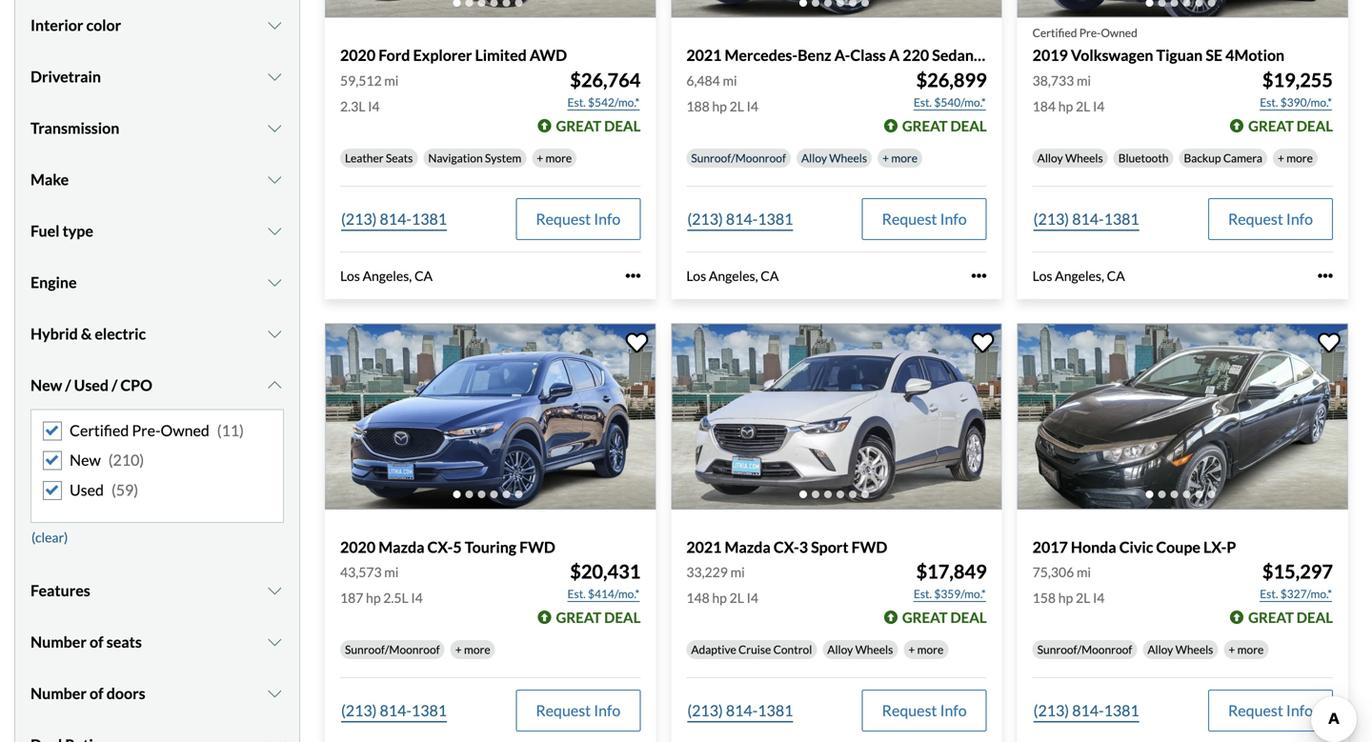 Task type: vqa. For each thing, say whether or not it's contained in the screenshot.
2019
yes



Task type: describe. For each thing, give the bounding box(es) containing it.
los angeles, ca for $26,899
[[687, 268, 779, 284]]

2021 mazda cx-3 sport fwd
[[687, 538, 888, 556]]

previous image image for $15,297
[[1029, 402, 1048, 432]]

$540/mo.*
[[935, 95, 986, 109]]

814- for $15,297
[[1073, 702, 1104, 720]]

(213) 814-1381 button for $26,764
[[340, 198, 448, 240]]

59,512
[[340, 72, 382, 88]]

next image image for $15,297
[[1318, 402, 1337, 432]]

5
[[453, 538, 462, 556]]

$359/mo.*
[[935, 587, 986, 601]]

navigation
[[428, 151, 483, 165]]

number of seats button
[[31, 619, 284, 666]]

43,573
[[340, 564, 382, 581]]

more for $15,297
[[1238, 643, 1264, 657]]

ellipsis h image for $26,899
[[972, 268, 987, 284]]

limited
[[475, 46, 527, 64]]

make
[[31, 170, 69, 189]]

$414/mo.*
[[588, 587, 640, 601]]

hybrid & electric button
[[31, 310, 284, 358]]

33,229 mi 148 hp 2l i4
[[687, 564, 759, 606]]

great deal for $15,297
[[1249, 609, 1334, 626]]

2017 honda civic coupe lx-p
[[1033, 538, 1237, 556]]

2021 for $26,899
[[687, 46, 722, 64]]

148
[[687, 590, 710, 606]]

los for $26,899
[[687, 268, 707, 284]]

$19,255 est. $390/mo.*
[[1260, 68, 1334, 109]]

$17,849
[[917, 560, 987, 583]]

bluetooth
[[1119, 151, 1169, 165]]

info for $26,764
[[594, 210, 621, 228]]

chevron down image for number of seats
[[265, 635, 284, 650]]

request info button for $26,899
[[862, 198, 987, 240]]

request info for $26,764
[[536, 210, 621, 228]]

ellipsis h image
[[1318, 268, 1334, 284]]

hp for $20,431
[[366, 590, 381, 606]]

est. $359/mo.* button
[[913, 585, 987, 604]]

tiguan
[[1157, 46, 1203, 64]]

(213) 814-1381 for $17,849
[[688, 702, 793, 720]]

more for $26,764
[[546, 151, 572, 165]]

great deal for $20,431
[[556, 609, 641, 626]]

i4 for $26,899
[[747, 98, 759, 114]]

(11)
[[217, 421, 244, 440]]

new (210)
[[70, 451, 144, 470]]

1381 for $15,297
[[1104, 702, 1140, 720]]

request for $15,297
[[1229, 702, 1284, 720]]

great deal for $17,849
[[903, 609, 987, 626]]

(213) 814-1381 button for $26,899
[[687, 198, 794, 240]]

5 chevron down image from the top
[[265, 738, 284, 743]]

2021 mercedes-benz a-class a 220 sedan fwd
[[687, 46, 1013, 64]]

great deal for $26,764
[[556, 117, 641, 134]]

(clear) button
[[31, 523, 69, 552]]

los for $26,764
[[340, 268, 360, 284]]

fuel type
[[31, 222, 93, 240]]

civic
[[1120, 538, 1154, 556]]

chevron down image for features
[[265, 583, 284, 599]]

chevron down image for hybrid & electric
[[265, 326, 284, 342]]

navigation system
[[428, 151, 522, 165]]

1 / from the left
[[65, 376, 71, 395]]

75,306
[[1033, 564, 1075, 581]]

75,306 mi 158 hp 2l i4
[[1033, 564, 1105, 606]]

cx- for $20,431
[[428, 538, 453, 556]]

814- for $26,764
[[380, 210, 412, 228]]

great for $15,297
[[1249, 609, 1294, 626]]

$26,899 est. $540/mo.*
[[914, 68, 987, 109]]

info for $20,431
[[594, 702, 621, 720]]

info for $26,899
[[940, 210, 967, 228]]

6,484 mi 188 hp 2l i4
[[687, 72, 759, 114]]

hp for $26,899
[[712, 98, 727, 114]]

sedan
[[933, 46, 974, 64]]

number of doors button
[[31, 670, 284, 718]]

great deal for $26,899
[[903, 117, 987, 134]]

est. $390/mo.* button
[[1259, 93, 1334, 112]]

make button
[[31, 156, 284, 203]]

deal for $19,255
[[1297, 117, 1334, 134]]

new / used / cpo
[[31, 376, 152, 395]]

certified for certified pre-owned 2019 volkswagen tiguan se 4motion
[[1033, 26, 1078, 40]]

59,512 mi 2.3l i4
[[340, 72, 399, 114]]

explorer
[[413, 46, 472, 64]]

p
[[1227, 538, 1237, 556]]

request for $20,431
[[536, 702, 591, 720]]

est. $327/mo.* button
[[1259, 585, 1334, 604]]

backup
[[1184, 151, 1222, 165]]

est. for $20,431
[[568, 587, 586, 601]]

814- for $26,899
[[726, 210, 758, 228]]

2l for $26,899
[[730, 98, 744, 114]]

request info for $17,849
[[882, 702, 967, 720]]

used inside new / used / cpo dropdown button
[[74, 376, 109, 395]]

(213) for $26,899
[[688, 210, 723, 228]]

184
[[1033, 98, 1056, 114]]

3 los angeles, ca from the left
[[1033, 268, 1126, 284]]

previous image image for $17,849
[[683, 402, 702, 432]]

deal for $20,431
[[604, 609, 641, 626]]

$19,255
[[1263, 68, 1334, 91]]

more for $17,849
[[918, 643, 944, 657]]

owned for (11)
[[161, 421, 210, 440]]

est. for $26,764
[[568, 95, 586, 109]]

leather seats
[[345, 151, 413, 165]]

class
[[851, 46, 886, 64]]

est. for $26,899
[[914, 95, 932, 109]]

great for $17,849
[[903, 609, 948, 626]]

deep crystal blue mica 2020 mazda cx-5 touring fwd suv / crossover front-wheel drive automatic image
[[325, 324, 656, 510]]

$17,849 est. $359/mo.*
[[914, 560, 987, 601]]

request info button for $17,849
[[862, 690, 987, 732]]

transmission button
[[31, 104, 284, 152]]

drivetrain button
[[31, 53, 284, 100]]

+ more for $26,899
[[883, 151, 918, 165]]

hybrid & electric
[[31, 324, 146, 343]]

request for $17,849
[[882, 702, 938, 720]]

33,229
[[687, 564, 728, 581]]

(213) 814-1381 button for $20,431
[[340, 690, 448, 732]]

(210)
[[108, 451, 144, 470]]

of for seats
[[90, 633, 104, 652]]

$26,899
[[917, 68, 987, 91]]

est. $540/mo.* button
[[913, 93, 987, 112]]

seats
[[386, 151, 413, 165]]

request info button for $15,297
[[1209, 690, 1334, 732]]

adaptive cruise control
[[691, 643, 812, 657]]

2 / from the left
[[112, 376, 118, 395]]

deep black pearl 2019 volkswagen tiguan se 4motion suv / crossover all-wheel drive 8-speed automatic image
[[1018, 0, 1349, 18]]

mi for $17,849
[[731, 564, 745, 581]]

system
[[485, 151, 522, 165]]

certified pre-owned 2019 volkswagen tiguan se 4motion
[[1033, 26, 1285, 64]]

+ for $17,849
[[909, 643, 915, 657]]

hp for $19,255
[[1059, 98, 1074, 114]]

2.3l
[[340, 98, 365, 114]]

next image image for $20,431
[[626, 402, 645, 432]]

fwd for $17,849
[[852, 538, 888, 556]]

angeles, for $26,899
[[709, 268, 758, 284]]

night black 2021 mercedes-benz a-class a 220 sedan fwd sedan front-wheel drive automatic image
[[671, 0, 1003, 18]]

$327/mo.*
[[1281, 587, 1333, 601]]

(213) 814-1381 button for $17,849
[[687, 690, 794, 732]]

request info for $15,297
[[1229, 702, 1314, 720]]

backup camera
[[1184, 151, 1263, 165]]

leather
[[345, 151, 384, 165]]

1 vertical spatial used
[[70, 481, 104, 499]]

honda
[[1071, 538, 1117, 556]]

deal for $15,297
[[1297, 609, 1334, 626]]

mi for $26,899
[[723, 72, 737, 88]]

4motion
[[1226, 46, 1285, 64]]

$15,297
[[1263, 560, 1334, 583]]

hybrid
[[31, 324, 78, 343]]

2020 ford explorer limited awd
[[340, 46, 567, 64]]

electric
[[95, 324, 146, 343]]



Task type: locate. For each thing, give the bounding box(es) containing it.
2 mazda from the left
[[725, 538, 771, 556]]

2 ca from the left
[[761, 268, 779, 284]]

lx-
[[1204, 538, 1227, 556]]

/ down hybrid
[[65, 376, 71, 395]]

2 number from the top
[[31, 684, 87, 703]]

+ for $26,899
[[883, 151, 889, 165]]

deal down $359/mo.*
[[951, 609, 987, 626]]

1 next image image from the left
[[626, 402, 645, 432]]

1 cx- from the left
[[428, 538, 453, 556]]

est. inside $19,255 est. $390/mo.*
[[1260, 95, 1279, 109]]

(clear)
[[31, 530, 68, 546]]

2l right 148
[[730, 590, 744, 606]]

1 los angeles, ca from the left
[[340, 268, 433, 284]]

black 2017 honda civic coupe lx-p coupe front-wheel drive continuously variable transmission image
[[1018, 324, 1349, 510]]

ca
[[415, 268, 433, 284], [761, 268, 779, 284], [1107, 268, 1126, 284]]

0 horizontal spatial previous image image
[[337, 402, 356, 432]]

cx- left touring
[[428, 538, 453, 556]]

i4 down volkswagen
[[1093, 98, 1105, 114]]

deal down $390/mo.*
[[1297, 117, 1334, 134]]

est. down $26,764
[[568, 95, 586, 109]]

3 previous image image from the left
[[1029, 402, 1048, 432]]

2 horizontal spatial next image image
[[1318, 402, 1337, 432]]

number inside number of doors dropdown button
[[31, 684, 87, 703]]

ellipsis h image for $26,764
[[626, 268, 641, 284]]

cpo
[[120, 376, 152, 395]]

3 chevron down image from the top
[[265, 223, 284, 239]]

doors
[[107, 684, 145, 703]]

angeles, for $26,764
[[363, 268, 412, 284]]

engine
[[31, 273, 77, 292]]

4 chevron down image from the top
[[265, 275, 284, 290]]

great deal down est. $390/mo.* button
[[1249, 117, 1334, 134]]

new inside dropdown button
[[31, 376, 62, 395]]

$20,431 est. $414/mo.*
[[568, 560, 641, 601]]

pre- for (11)
[[132, 421, 161, 440]]

certified inside certified pre-owned 2019 volkswagen tiguan se 4motion
[[1033, 26, 1078, 40]]

chevron down image inside the engine dropdown button
[[265, 275, 284, 290]]

cx- left sport
[[774, 538, 800, 556]]

220
[[903, 46, 930, 64]]

5 chevron down image from the top
[[265, 326, 284, 342]]

2l right the 188
[[730, 98, 744, 114]]

i4 inside 6,484 mi 188 hp 2l i4
[[747, 98, 759, 114]]

mazda up 33,229 mi 148 hp 2l i4
[[725, 538, 771, 556]]

814-
[[380, 210, 412, 228], [726, 210, 758, 228], [1073, 210, 1104, 228], [380, 702, 412, 720], [726, 702, 758, 720], [1073, 702, 1104, 720]]

(213) 814-1381 button
[[340, 198, 448, 240], [687, 198, 794, 240], [1033, 198, 1141, 240], [340, 690, 448, 732], [687, 690, 794, 732], [1033, 690, 1141, 732]]

number inside number of seats dropdown button
[[31, 633, 87, 652]]

0 horizontal spatial mazda
[[379, 538, 425, 556]]

angeles,
[[363, 268, 412, 284], [709, 268, 758, 284], [1055, 268, 1105, 284]]

sunroof/moonroof for $15,297
[[1038, 643, 1133, 657]]

hp right '184'
[[1059, 98, 1074, 114]]

certified up 'new (210)'
[[70, 421, 129, 440]]

great for $26,764
[[556, 117, 602, 134]]

2 los from the left
[[687, 268, 707, 284]]

request for $26,764
[[536, 210, 591, 228]]

number for number of doors
[[31, 684, 87, 703]]

hp inside the 43,573 mi 187 hp 2.5l i4
[[366, 590, 381, 606]]

mi
[[384, 72, 399, 88], [723, 72, 737, 88], [1077, 72, 1092, 88], [384, 564, 399, 581], [731, 564, 745, 581], [1077, 564, 1092, 581]]

(213) for $26,764
[[341, 210, 377, 228]]

1 2020 from the top
[[340, 46, 376, 64]]

i4 right 2.3l
[[368, 98, 380, 114]]

1 los from the left
[[340, 268, 360, 284]]

2 2021 from the top
[[687, 538, 722, 556]]

2 horizontal spatial los
[[1033, 268, 1053, 284]]

great down est. $327/mo.* button
[[1249, 609, 1294, 626]]

great deal down est. $327/mo.* button
[[1249, 609, 1334, 626]]

sunroof/moonroof for $20,431
[[345, 643, 440, 657]]

2017
[[1033, 538, 1068, 556]]

0 horizontal spatial ellipsis h image
[[626, 268, 641, 284]]

used down 'new (210)'
[[70, 481, 104, 499]]

sunroof/moonroof for $26,899
[[691, 151, 786, 165]]

2l inside 33,229 mi 148 hp 2l i4
[[730, 590, 744, 606]]

mazda
[[379, 538, 425, 556], [725, 538, 771, 556]]

interior color
[[31, 16, 121, 34]]

0 horizontal spatial sunroof/moonroof
[[345, 643, 440, 657]]

number
[[31, 633, 87, 652], [31, 684, 87, 703]]

ford
[[379, 46, 410, 64]]

2019
[[1033, 46, 1068, 64]]

fwd right 'sedan'
[[977, 46, 1013, 64]]

1381 for $26,899
[[758, 210, 793, 228]]

fwd for $20,431
[[520, 538, 556, 556]]

0 horizontal spatial ca
[[415, 268, 433, 284]]

mi for $15,297
[[1077, 564, 1092, 581]]

est. down $26,899
[[914, 95, 932, 109]]

2021 up 6,484
[[687, 46, 722, 64]]

1 horizontal spatial sunroof/moonroof
[[691, 151, 786, 165]]

1 vertical spatial certified
[[70, 421, 129, 440]]

alloy wheels for $15,297
[[1148, 643, 1214, 657]]

sunroof/moonroof down 2.5l
[[345, 643, 440, 657]]

est. for $19,255
[[1260, 95, 1279, 109]]

1 vertical spatial pre-
[[132, 421, 161, 440]]

alloy for $17,849
[[828, 643, 853, 657]]

1381 for $20,431
[[412, 702, 447, 720]]

great deal down est. $540/mo.* 'button'
[[903, 117, 987, 134]]

1 horizontal spatial /
[[112, 376, 118, 395]]

alloy for $26,899
[[802, 151, 827, 165]]

los angeles, ca for $26,764
[[340, 268, 433, 284]]

pre- up '(210)' in the bottom of the page
[[132, 421, 161, 440]]

alloy
[[802, 151, 827, 165], [1038, 151, 1064, 165], [828, 643, 853, 657], [1148, 643, 1174, 657]]

mi inside 38,733 mi 184 hp 2l i4
[[1077, 72, 1092, 88]]

awd
[[530, 46, 567, 64]]

owned up volkswagen
[[1101, 26, 1138, 40]]

great down est. $540/mo.* 'button'
[[903, 117, 948, 134]]

mi for $19,255
[[1077, 72, 1092, 88]]

1 chevron down image from the top
[[265, 120, 284, 136]]

2021 up 33,229
[[687, 538, 722, 556]]

1 mazda from the left
[[379, 538, 425, 556]]

1 vertical spatial 2021
[[687, 538, 722, 556]]

0 vertical spatial number
[[31, 633, 87, 652]]

3 chevron down image from the top
[[265, 378, 284, 393]]

2.5l
[[383, 590, 409, 606]]

1 horizontal spatial angeles,
[[709, 268, 758, 284]]

2 ellipsis h image from the left
[[972, 268, 987, 284]]

color
[[86, 16, 121, 34]]

request info button
[[516, 198, 641, 240], [862, 198, 987, 240], [1209, 198, 1334, 240], [516, 690, 641, 732], [862, 690, 987, 732], [1209, 690, 1334, 732]]

great for $26,899
[[903, 117, 948, 134]]

0 horizontal spatial pre-
[[132, 421, 161, 440]]

2 horizontal spatial fwd
[[977, 46, 1013, 64]]

0 vertical spatial new
[[31, 376, 62, 395]]

(213) for $20,431
[[341, 702, 377, 720]]

previous image image
[[337, 402, 356, 432], [683, 402, 702, 432], [1029, 402, 1048, 432]]

i4 right 2.5l
[[411, 590, 423, 606]]

est. inside '$15,297 est. $327/mo.*'
[[1260, 587, 1279, 601]]

2020 up "43,573"
[[340, 538, 376, 556]]

2021 for $17,849
[[687, 538, 722, 556]]

1381 for $17,849
[[758, 702, 793, 720]]

mi right 38,733
[[1077, 72, 1092, 88]]

mi inside the 43,573 mi 187 hp 2.5l i4
[[384, 564, 399, 581]]

engine button
[[31, 259, 284, 306]]

1 horizontal spatial owned
[[1101, 26, 1138, 40]]

6 chevron down image from the top
[[265, 635, 284, 650]]

hp inside 6,484 mi 188 hp 2l i4
[[712, 98, 727, 114]]

number down number of seats
[[31, 684, 87, 703]]

chevron down image for drivetrain
[[265, 69, 284, 84]]

info for $17,849
[[940, 702, 967, 720]]

chevron down image inside number of seats dropdown button
[[265, 635, 284, 650]]

2 previous image image from the left
[[683, 402, 702, 432]]

2l for $15,297
[[1076, 590, 1091, 606]]

great deal down "est. $359/mo.*" button
[[903, 609, 987, 626]]

chevron down image inside "interior color" dropdown button
[[265, 18, 284, 33]]

mazda up the 43,573 mi 187 hp 2.5l i4
[[379, 538, 425, 556]]

est. down the $20,431
[[568, 587, 586, 601]]

chevron down image inside transmission dropdown button
[[265, 120, 284, 136]]

a
[[889, 46, 900, 64]]

wheels for $15,297
[[1176, 643, 1214, 657]]

wheels for $17,849
[[856, 643, 894, 657]]

great deal down est. $542/mo.* button
[[556, 117, 641, 134]]

1 horizontal spatial previous image image
[[683, 402, 702, 432]]

&
[[81, 324, 92, 343]]

$26,764 est. $542/mo.*
[[568, 68, 641, 109]]

chevron down image inside hybrid & electric 'dropdown button'
[[265, 326, 284, 342]]

0 horizontal spatial los
[[340, 268, 360, 284]]

1 horizontal spatial fwd
[[852, 538, 888, 556]]

(213) 814-1381 button for $15,297
[[1033, 690, 1141, 732]]

1 chevron down image from the top
[[265, 18, 284, 33]]

2 chevron down image from the top
[[265, 172, 284, 187]]

i4 inside 33,229 mi 148 hp 2l i4
[[747, 590, 759, 606]]

3
[[800, 538, 808, 556]]

mi inside 75,306 mi 158 hp 2l i4
[[1077, 564, 1092, 581]]

volkswagen
[[1071, 46, 1154, 64]]

/ left cpo on the bottom left of the page
[[112, 376, 118, 395]]

4 chevron down image from the top
[[265, 583, 284, 599]]

0 horizontal spatial los angeles, ca
[[340, 268, 433, 284]]

0 horizontal spatial new
[[31, 376, 62, 395]]

1 ellipsis h image from the left
[[626, 268, 641, 284]]

fwd right touring
[[520, 538, 556, 556]]

chevron down image for make
[[265, 172, 284, 187]]

chevron down image inside fuel type dropdown button
[[265, 223, 284, 239]]

deal down $542/mo.*
[[604, 117, 641, 134]]

ellipsis h image
[[626, 268, 641, 284], [972, 268, 987, 284]]

sunroof/moonroof
[[691, 151, 786, 165], [345, 643, 440, 657], [1038, 643, 1133, 657]]

type
[[63, 222, 93, 240]]

new up used (59)
[[70, 451, 101, 470]]

2 horizontal spatial sunroof/moonroof
[[1038, 643, 1133, 657]]

est. inside $17,849 est. $359/mo.*
[[914, 587, 932, 601]]

sunroof/moonroof down 158
[[1038, 643, 1133, 657]]

used (59)
[[70, 481, 138, 499]]

control
[[774, 643, 812, 657]]

2 cx- from the left
[[774, 538, 800, 556]]

mi right 6,484
[[723, 72, 737, 88]]

(213) 814-1381 for $26,899
[[688, 210, 793, 228]]

chevron down image inside drivetrain dropdown button
[[265, 69, 284, 84]]

mi inside 6,484 mi 188 hp 2l i4
[[723, 72, 737, 88]]

$26,764
[[570, 68, 641, 91]]

6,484
[[687, 72, 720, 88]]

alloy wheels
[[802, 151, 868, 165], [1038, 151, 1104, 165], [828, 643, 894, 657], [1148, 643, 1214, 657]]

38,733
[[1033, 72, 1075, 88]]

chevron down image for new / used / cpo
[[265, 378, 284, 393]]

deal down $540/mo.*
[[951, 117, 987, 134]]

more for $26,899
[[892, 151, 918, 165]]

se
[[1206, 46, 1223, 64]]

chevron down image for number of doors
[[265, 686, 284, 702]]

los angeles, ca
[[340, 268, 433, 284], [687, 268, 779, 284], [1033, 268, 1126, 284]]

chevron down image
[[265, 120, 284, 136], [265, 172, 284, 187], [265, 223, 284, 239], [265, 275, 284, 290], [265, 326, 284, 342], [265, 635, 284, 650], [265, 686, 284, 702]]

2 horizontal spatial angeles,
[[1055, 268, 1105, 284]]

0 vertical spatial pre-
[[1080, 26, 1101, 40]]

of left seats
[[90, 633, 104, 652]]

request info for $26,899
[[882, 210, 967, 228]]

3 los from the left
[[1033, 268, 1053, 284]]

drivetrain
[[31, 67, 101, 86]]

2 chevron down image from the top
[[265, 69, 284, 84]]

2 angeles, from the left
[[709, 268, 758, 284]]

hp inside 33,229 mi 148 hp 2l i4
[[712, 590, 727, 606]]

1 horizontal spatial next image image
[[972, 402, 991, 432]]

mercedes-
[[725, 46, 798, 64]]

alloy wheels for $26,899
[[802, 151, 868, 165]]

features
[[31, 581, 90, 600]]

1 horizontal spatial los angeles, ca
[[687, 268, 779, 284]]

(213)
[[341, 210, 377, 228], [688, 210, 723, 228], [1034, 210, 1070, 228], [341, 702, 377, 720], [688, 702, 723, 720], [1034, 702, 1070, 720]]

2 horizontal spatial ca
[[1107, 268, 1126, 284]]

est. $414/mo.* button
[[567, 585, 641, 604]]

est. down $17,849
[[914, 587, 932, 601]]

owned left (11)
[[161, 421, 210, 440]]

0 horizontal spatial /
[[65, 376, 71, 395]]

new for new / used / cpo
[[31, 376, 62, 395]]

1 horizontal spatial cx-
[[774, 538, 800, 556]]

owned for 2019
[[1101, 26, 1138, 40]]

1 horizontal spatial mazda
[[725, 538, 771, 556]]

mi right 33,229
[[731, 564, 745, 581]]

mi down ford on the top of page
[[384, 72, 399, 88]]

+ more for $15,297
[[1229, 643, 1264, 657]]

deal down "$327/mo.*"
[[1297, 609, 1334, 626]]

$390/mo.*
[[1281, 95, 1333, 109]]

hp for $17,849
[[712, 590, 727, 606]]

hp right 148
[[712, 590, 727, 606]]

chevron down image
[[265, 18, 284, 33], [265, 69, 284, 84], [265, 378, 284, 393], [265, 583, 284, 599], [265, 738, 284, 743]]

1 vertical spatial owned
[[161, 421, 210, 440]]

1 vertical spatial number
[[31, 684, 87, 703]]

i4 inside 59,512 mi 2.3l i4
[[368, 98, 380, 114]]

great deal down est. $414/mo.* button
[[556, 609, 641, 626]]

2 horizontal spatial los angeles, ca
[[1033, 268, 1126, 284]]

2 2020 from the top
[[340, 538, 376, 556]]

number of seats
[[31, 633, 142, 652]]

chevron down image inside number of doors dropdown button
[[265, 686, 284, 702]]

new
[[31, 376, 62, 395], [70, 451, 101, 470]]

(213) 814-1381 for $26,764
[[341, 210, 447, 228]]

ca for $26,899
[[761, 268, 779, 284]]

features button
[[31, 567, 284, 615]]

1 vertical spatial 2020
[[340, 538, 376, 556]]

0 vertical spatial owned
[[1101, 26, 1138, 40]]

ca for $26,764
[[415, 268, 433, 284]]

a-
[[835, 46, 851, 64]]

est. inside $20,431 est. $414/mo.*
[[568, 587, 586, 601]]

seats
[[107, 633, 142, 652]]

2l
[[730, 98, 744, 114], [1076, 98, 1091, 114], [730, 590, 744, 606], [1076, 590, 1091, 606]]

1 ca from the left
[[415, 268, 433, 284]]

alloy for $15,297
[[1148, 643, 1174, 657]]

1 horizontal spatial ellipsis h image
[[972, 268, 987, 284]]

+ for $26,764
[[537, 151, 544, 165]]

i4 for $15,297
[[1093, 590, 1105, 606]]

2020 up 59,512
[[340, 46, 376, 64]]

request info button for $26,764
[[516, 198, 641, 240]]

chevron down image for fuel type
[[265, 223, 284, 239]]

1 horizontal spatial los
[[687, 268, 707, 284]]

(59)
[[111, 481, 138, 499]]

chevron down image inside features dropdown button
[[265, 583, 284, 599]]

2l inside 75,306 mi 158 hp 2l i4
[[1076, 590, 1091, 606]]

chevron down image inside "make" dropdown button
[[265, 172, 284, 187]]

2 horizontal spatial previous image image
[[1029, 402, 1048, 432]]

camera
[[1224, 151, 1263, 165]]

mi up 2.5l
[[384, 564, 399, 581]]

great deal for $19,255
[[1249, 117, 1334, 134]]

hp inside 38,733 mi 184 hp 2l i4
[[1059, 98, 1074, 114]]

/
[[65, 376, 71, 395], [112, 376, 118, 395]]

pre- up volkswagen
[[1080, 26, 1101, 40]]

1 horizontal spatial new
[[70, 451, 101, 470]]

2 los angeles, ca from the left
[[687, 268, 779, 284]]

2020 for $26,764
[[340, 46, 376, 64]]

hp inside 75,306 mi 158 hp 2l i4
[[1059, 590, 1074, 606]]

mi inside 59,512 mi 2.3l i4
[[384, 72, 399, 88]]

deal down "$414/mo.*"
[[604, 609, 641, 626]]

est. inside $26,764 est. $542/mo.*
[[568, 95, 586, 109]]

touring
[[465, 538, 517, 556]]

chevron down image inside new / used / cpo dropdown button
[[265, 378, 284, 393]]

coupe
[[1157, 538, 1201, 556]]

i4 for $17,849
[[747, 590, 759, 606]]

new down hybrid
[[31, 376, 62, 395]]

hp right the 188
[[712, 98, 727, 114]]

1 vertical spatial new
[[70, 451, 101, 470]]

next image image
[[626, 402, 645, 432], [972, 402, 991, 432], [1318, 402, 1337, 432]]

great for $19,255
[[1249, 117, 1294, 134]]

used
[[74, 376, 109, 395], [70, 481, 104, 499]]

benz
[[798, 46, 832, 64]]

los
[[340, 268, 360, 284], [687, 268, 707, 284], [1033, 268, 1053, 284]]

request info
[[536, 210, 621, 228], [882, 210, 967, 228], [1229, 210, 1314, 228], [536, 702, 621, 720], [882, 702, 967, 720], [1229, 702, 1314, 720]]

i4 down 'honda'
[[1093, 590, 1105, 606]]

i4 down mercedes-
[[747, 98, 759, 114]]

0 vertical spatial used
[[74, 376, 109, 395]]

7 chevron down image from the top
[[265, 686, 284, 702]]

i4
[[368, 98, 380, 114], [747, 98, 759, 114], [1093, 98, 1105, 114], [411, 590, 423, 606], [747, 590, 759, 606], [1093, 590, 1105, 606]]

0 vertical spatial certified
[[1033, 26, 1078, 40]]

2l inside 38,733 mi 184 hp 2l i4
[[1076, 98, 1091, 114]]

of left doors
[[90, 684, 104, 703]]

hp
[[712, 98, 727, 114], [1059, 98, 1074, 114], [366, 590, 381, 606], [712, 590, 727, 606], [1059, 590, 1074, 606]]

158
[[1033, 590, 1056, 606]]

hp for $15,297
[[1059, 590, 1074, 606]]

number down the features
[[31, 633, 87, 652]]

1 vertical spatial of
[[90, 684, 104, 703]]

hp right 187
[[366, 590, 381, 606]]

number of doors
[[31, 684, 145, 703]]

3 angeles, from the left
[[1055, 268, 1105, 284]]

i4 inside 38,733 mi 184 hp 2l i4
[[1093, 98, 1105, 114]]

2 next image image from the left
[[972, 402, 991, 432]]

cruise
[[739, 643, 772, 657]]

oxford white 2020 ford explorer limited awd suv / crossover all-wheel drive automatic image
[[325, 0, 656, 18]]

chevron down image for transmission
[[265, 120, 284, 136]]

1381 for $26,764
[[412, 210, 447, 228]]

0 vertical spatial 2021
[[687, 46, 722, 64]]

sport
[[811, 538, 849, 556]]

alloy wheels for $17,849
[[828, 643, 894, 657]]

pre- for 2019
[[1080, 26, 1101, 40]]

1 horizontal spatial certified
[[1033, 26, 1078, 40]]

of
[[90, 633, 104, 652], [90, 684, 104, 703]]

number for number of seats
[[31, 633, 87, 652]]

new for new (210)
[[70, 451, 101, 470]]

chevron down image for interior color
[[265, 18, 284, 33]]

+ for $15,297
[[1229, 643, 1236, 657]]

1 angeles, from the left
[[363, 268, 412, 284]]

2020 for $20,431
[[340, 538, 376, 556]]

0 vertical spatial of
[[90, 633, 104, 652]]

2l right '184'
[[1076, 98, 1091, 114]]

1 previous image image from the left
[[337, 402, 356, 432]]

0 horizontal spatial cx-
[[428, 538, 453, 556]]

sunroof/moonroof down the 188
[[691, 151, 786, 165]]

3 ca from the left
[[1107, 268, 1126, 284]]

2 of from the top
[[90, 684, 104, 703]]

cx- for $17,849
[[774, 538, 800, 556]]

1 2021 from the top
[[687, 46, 722, 64]]

hp right 158
[[1059, 590, 1074, 606]]

est.
[[568, 95, 586, 109], [914, 95, 932, 109], [1260, 95, 1279, 109], [568, 587, 586, 601], [914, 587, 932, 601], [1260, 587, 1279, 601]]

fwd right sport
[[852, 538, 888, 556]]

mi down 'honda'
[[1077, 564, 1092, 581]]

(213) 814-1381 for $20,431
[[341, 702, 447, 720]]

0 vertical spatial 2020
[[340, 46, 376, 64]]

owned inside certified pre-owned 2019 volkswagen tiguan se 4motion
[[1101, 26, 1138, 40]]

great down "est. $359/mo.*" button
[[903, 609, 948, 626]]

mazda for $20,431
[[379, 538, 425, 556]]

0 horizontal spatial next image image
[[626, 402, 645, 432]]

great down est. $542/mo.* button
[[556, 117, 602, 134]]

est. down $19,255
[[1260, 95, 1279, 109]]

i4 inside the 43,573 mi 187 hp 2.5l i4
[[411, 590, 423, 606]]

1 number from the top
[[31, 633, 87, 652]]

0 horizontal spatial angeles,
[[363, 268, 412, 284]]

fuel type button
[[31, 207, 284, 255]]

$15,297 est. $327/mo.*
[[1260, 560, 1334, 601]]

1 of from the top
[[90, 633, 104, 652]]

(213) for $17,849
[[688, 702, 723, 720]]

2l right 158
[[1076, 590, 1091, 606]]

request info for $20,431
[[536, 702, 621, 720]]

mi inside 33,229 mi 148 hp 2l i4
[[731, 564, 745, 581]]

certified up 2019
[[1033, 26, 1078, 40]]

0 horizontal spatial certified
[[70, 421, 129, 440]]

pre- inside certified pre-owned 2019 volkswagen tiguan se 4motion
[[1080, 26, 1101, 40]]

transmission
[[31, 119, 119, 137]]

3 next image image from the left
[[1318, 402, 1337, 432]]

1 horizontal spatial ca
[[761, 268, 779, 284]]

chevron down image for engine
[[265, 275, 284, 290]]

1 horizontal spatial pre-
[[1080, 26, 1101, 40]]

est. inside the $26,899 est. $540/mo.*
[[914, 95, 932, 109]]

used left cpo on the bottom left of the page
[[74, 376, 109, 395]]

info for $15,297
[[1287, 702, 1314, 720]]

adaptive
[[691, 643, 737, 657]]

est. down $15,297
[[1260, 587, 1279, 601]]

0 horizontal spatial fwd
[[520, 538, 556, 556]]

ceramic metallic 2021 mazda cx-3 sport fwd suv / crossover front-wheel drive automatic image
[[671, 324, 1003, 510]]

0 horizontal spatial owned
[[161, 421, 210, 440]]

$542/mo.*
[[588, 95, 640, 109]]

2l inside 6,484 mi 188 hp 2l i4
[[730, 98, 744, 114]]

+ more
[[537, 151, 572, 165], [883, 151, 918, 165], [1278, 151, 1314, 165], [455, 643, 491, 657], [909, 643, 944, 657], [1229, 643, 1264, 657]]

of for doors
[[90, 684, 104, 703]]

i4 up adaptive cruise control
[[747, 590, 759, 606]]

187
[[340, 590, 364, 606]]

great down est. $414/mo.* button
[[556, 609, 602, 626]]

great down est. $390/mo.* button
[[1249, 117, 1294, 134]]

2021
[[687, 46, 722, 64], [687, 538, 722, 556]]

i4 inside 75,306 mi 158 hp 2l i4
[[1093, 590, 1105, 606]]



